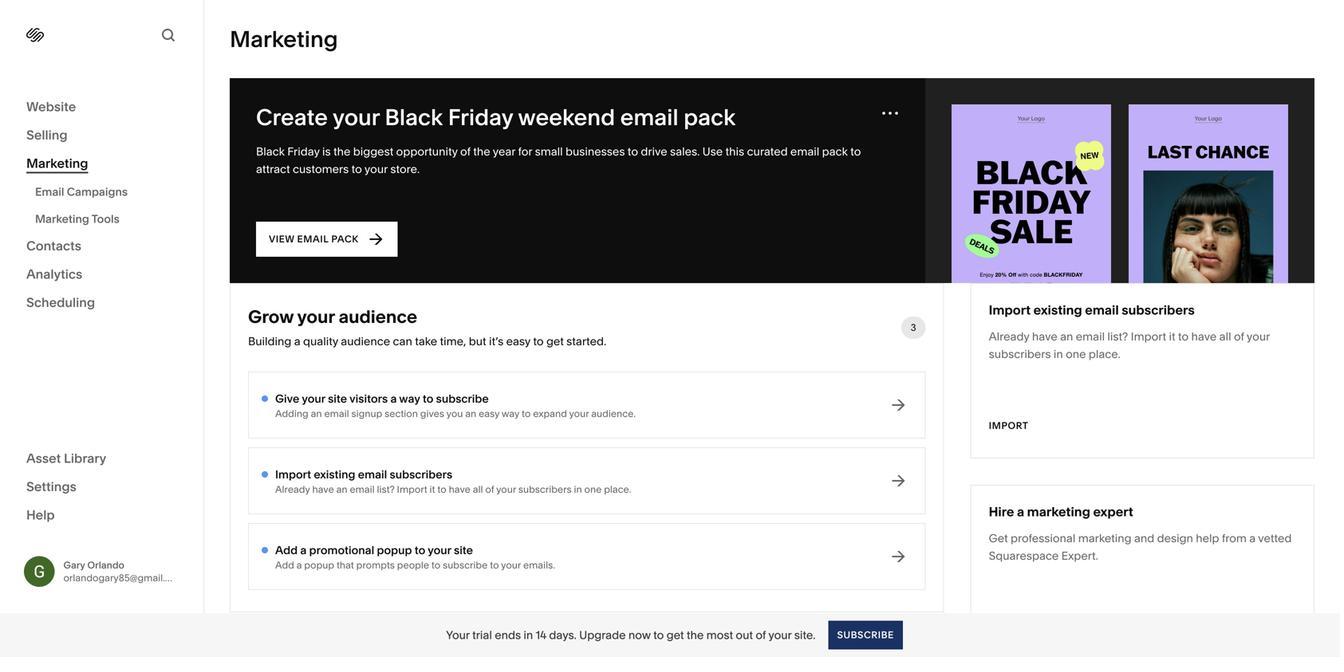 Task type: describe. For each thing, give the bounding box(es) containing it.
your
[[769, 629, 792, 642]]

contacts link
[[26, 237, 177, 256]]

asset
[[26, 451, 61, 466]]

your
[[446, 629, 470, 642]]

analytics
[[26, 267, 82, 282]]

scheduling link
[[26, 294, 177, 313]]

selling
[[26, 127, 68, 143]]

now
[[629, 629, 651, 642]]

gary
[[63, 560, 85, 571]]

to
[[654, 629, 664, 642]]

orlandogary85@gmail.com
[[63, 572, 185, 584]]

tools
[[92, 212, 120, 226]]

your trial ends in 14 days. upgrade now to get the most out of your site.
[[446, 629, 816, 642]]

marketing for marketing
[[26, 156, 88, 171]]

the
[[687, 629, 704, 642]]

site.
[[795, 629, 816, 642]]

scheduling
[[26, 295, 95, 310]]

subscribe button
[[829, 621, 903, 650]]

subscribe
[[838, 630, 894, 641]]

most
[[707, 629, 733, 642]]

asset library link
[[26, 450, 177, 469]]

in
[[524, 629, 533, 642]]

of
[[756, 629, 766, 642]]

days.
[[549, 629, 577, 642]]

get
[[667, 629, 684, 642]]

orlando
[[87, 560, 124, 571]]



Task type: vqa. For each thing, say whether or not it's contained in the screenshot.
Gary Orlando orlandogary85@gmail.com
yes



Task type: locate. For each thing, give the bounding box(es) containing it.
website
[[26, 99, 76, 115]]

marketing link
[[26, 155, 177, 174]]

library
[[64, 451, 106, 466]]

analytics link
[[26, 266, 177, 285]]

settings
[[26, 479, 76, 495]]

help link
[[26, 507, 55, 524]]

website link
[[26, 98, 177, 117]]

0 vertical spatial marketing
[[26, 156, 88, 171]]

1 vertical spatial marketing
[[35, 212, 89, 226]]

asset library
[[26, 451, 106, 466]]

email campaigns
[[35, 185, 128, 199]]

email campaigns link
[[35, 178, 186, 206]]

settings link
[[26, 478, 177, 497]]

contacts
[[26, 238, 81, 254]]

out
[[736, 629, 753, 642]]

upgrade
[[580, 629, 626, 642]]

gary orlando orlandogary85@gmail.com
[[63, 560, 185, 584]]

marketing for marketing tools
[[35, 212, 89, 226]]

marketing up the 'email'
[[26, 156, 88, 171]]

selling link
[[26, 126, 177, 145]]

marketing tools
[[35, 212, 120, 226]]

marketing tools link
[[35, 206, 186, 233]]

marketing
[[26, 156, 88, 171], [35, 212, 89, 226]]

ends
[[495, 629, 521, 642]]

marketing up 'contacts' at top
[[35, 212, 89, 226]]

14
[[536, 629, 547, 642]]

trial
[[473, 629, 492, 642]]

email
[[35, 185, 64, 199]]

help
[[26, 508, 55, 523]]

campaigns
[[67, 185, 128, 199]]



